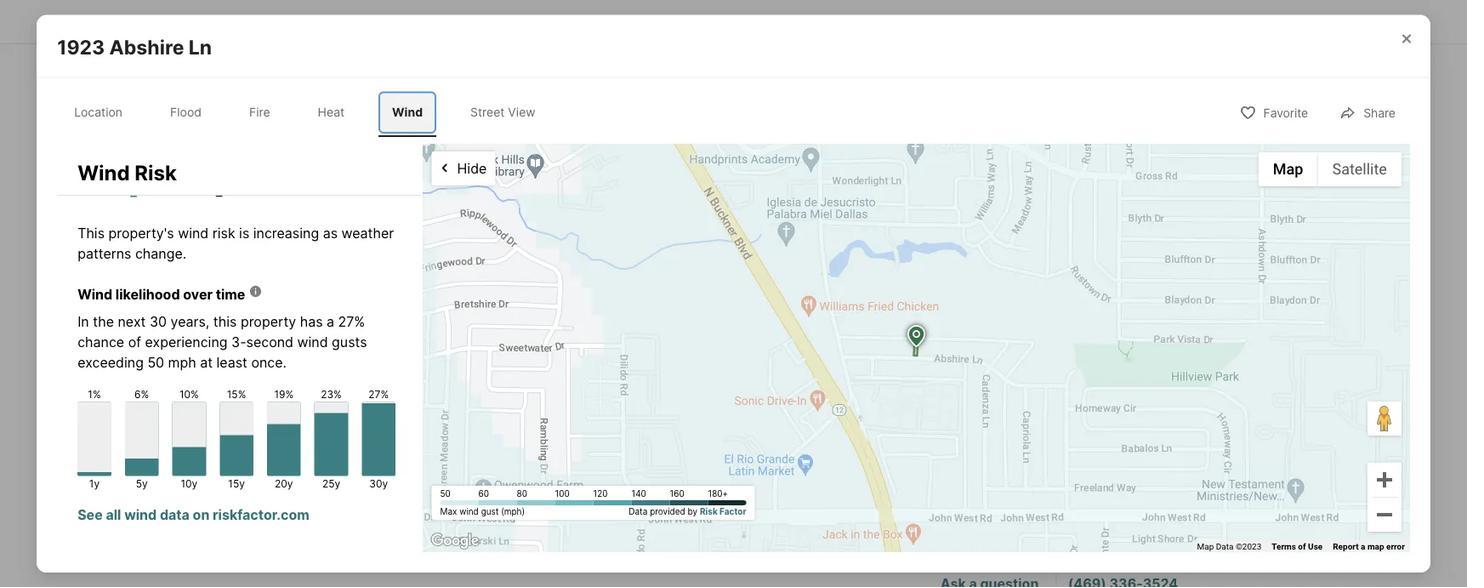 Task type: describe. For each thing, give the bounding box(es) containing it.
©2023
[[1236, 541, 1262, 552]]

today:
[[278, 456, 321, 473]]

experiencing
[[145, 333, 228, 350]]

likelihood
[[116, 286, 180, 302]]

x-out button
[[1013, 4, 1098, 39]]

wind for wind risk
[[78, 160, 130, 185]]

ln
[[189, 35, 212, 59]]

feed link
[[297, 13, 360, 33]]

see all wind data on riskfactor.com link
[[78, 506, 310, 523]]

25y
[[322, 477, 340, 489]]

22
[[1104, 172, 1119, 186]]

est.
[[278, 331, 299, 345]]

1923 abshire ln dialog
[[37, 15, 1444, 579]]

chance
[[78, 333, 124, 350]]

price
[[354, 422, 386, 439]]

this property's wind risk is increasing as weather patterns change.
[[78, 224, 394, 261]]

1 vertical spatial a
[[1361, 541, 1366, 552]]

tour in person option
[[924, 356, 1048, 400]]

wind likelihood over time
[[78, 286, 245, 302]]

0 horizontal spatial share
[[1143, 15, 1176, 29]]

wind right max
[[460, 506, 479, 517]]

2 beds
[[509, 303, 542, 346]]

1 horizontal spatial 50
[[440, 489, 451, 499]]

an
[[1049, 521, 1065, 537]]

wind for wind
[[392, 105, 423, 119]]

schedule
[[1011, 425, 1073, 442]]

risk factor link
[[700, 506, 747, 517]]

5y
[[136, 477, 148, 489]]

years,
[[171, 313, 210, 330]]

details
[[546, 16, 583, 30]]

1 vertical spatial risk
[[700, 506, 718, 517]]

today: 6:00 pm • 7:00 pm • 8:00 pm • more times
[[278, 456, 636, 474]]

out
[[1064, 15, 1084, 29]]

google image
[[427, 530, 483, 552]]

photos
[[1122, 172, 1162, 186]]

1 horizontal spatial 27%
[[369, 387, 389, 400]]

2 baths
[[583, 303, 619, 346]]

baths link
[[583, 329, 619, 346]]

overview
[[399, 16, 455, 30]]

street view
[[471, 105, 536, 119]]

tour for tour via video chat
[[1082, 371, 1104, 384]]

50 inside in the next 30 years, this property has a 27% chance of experiencing 3-second wind gusts exceeding 50 mph at least once.
[[148, 354, 164, 370]]

was
[[390, 422, 416, 439]]

schedule tour
[[1011, 425, 1103, 442]]

-
[[353, 232, 358, 247]]

patterns
[[78, 245, 131, 261]]

street view tab
[[457, 91, 549, 133]]

in the next 30 years, this property has a 27% chance of experiencing 3-second wind gusts exceeding 50 mph at least once.
[[78, 313, 367, 370]]

tab list for the bottom share button
[[57, 88, 566, 137]]

30
[[150, 313, 167, 330]]

fire tab
[[236, 91, 284, 133]]

next image
[[1170, 285, 1197, 312]]

terms
[[1272, 541, 1297, 552]]

location tab
[[61, 91, 136, 133]]

1%
[[88, 387, 101, 400]]

3 • from the left
[[546, 456, 553, 473]]

&
[[650, 16, 657, 30]]

lowered
[[420, 422, 471, 439]]

heat
[[318, 105, 345, 119]]

schedule tour button
[[924, 414, 1190, 454]]

wind factor score logo image
[[78, 124, 223, 197]]

0 vertical spatial risk
[[135, 160, 177, 185]]

error
[[1387, 541, 1406, 552]]

see all wind data on riskfactor.com
[[78, 506, 310, 523]]

favorite button for schools
[[909, 4, 1007, 39]]

$199,500
[[278, 303, 371, 327]]

risk
[[213, 224, 235, 241]]

baths
[[583, 329, 619, 346]]

29
[[1125, 284, 1157, 313]]

sale & tax history
[[622, 16, 720, 30]]

chat
[[1153, 371, 1174, 384]]

get
[[365, 331, 386, 345]]

19%
[[274, 387, 294, 400]]

on
[[193, 506, 210, 523]]

this
[[78, 224, 105, 241]]

1 pm from the left
[[360, 457, 380, 474]]

it's
[[618, 422, 636, 439]]

map for map data ©2023
[[1198, 541, 1214, 552]]

sale
[[622, 16, 646, 30]]

overview tab
[[379, 3, 474, 43]]

start an offer
[[1013, 521, 1100, 537]]

tour for tour in person
[[959, 371, 982, 384]]

riskfactor.com
[[213, 506, 310, 523]]

wind right all
[[124, 506, 157, 523]]

satellite button
[[1318, 152, 1402, 186]]

video
[[1123, 371, 1150, 384]]

wind for wind likelihood over time
[[78, 286, 112, 302]]

terms of use link
[[1272, 541, 1323, 552]]

oct
[[1130, 315, 1152, 328]]

this inside in the next 30 years, this property has a 27% chance of experiencing 3-second wind gusts exceeding 50 mph at least once.
[[213, 313, 237, 330]]

approved
[[413, 331, 468, 345]]

or
[[1047, 476, 1067, 493]]

tour via video chat option
[[1048, 356, 1190, 400]]

price
[[327, 398, 361, 415]]

gust
[[481, 506, 499, 517]]

more
[[561, 457, 595, 474]]

0 vertical spatial home
[[1040, 231, 1094, 254]]

wind inside this property's wind risk is increasing as weather patterns change.
[[178, 224, 209, 241]]

menu bar inside 1923 abshire ln dialog
[[1259, 152, 1402, 186]]

15%
[[227, 387, 246, 400]]

mph
[[168, 354, 196, 370]]

active link
[[362, 232, 404, 247]]

over
[[183, 286, 213, 302]]

140
[[632, 489, 647, 499]]

share inside 1923 abshire ln dialog
[[1364, 106, 1396, 120]]

provided
[[650, 506, 686, 517]]

30y
[[370, 477, 388, 489]]

tour via video chat
[[1082, 371, 1174, 384]]

the
[[93, 313, 114, 330]]

1923 abshire ln element
[[57, 15, 232, 60]]

2 pm from the left
[[437, 457, 458, 474]]

tour for go
[[955, 231, 995, 254]]

increasing
[[253, 224, 319, 241]]

change.
[[135, 245, 187, 261]]

property details tab
[[474, 3, 603, 43]]

price drop list price was lowered by $5k. tour it before it's gone!
[[327, 398, 676, 439]]

data provided by risk factor
[[629, 506, 747, 517]]



Task type: vqa. For each thing, say whether or not it's contained in the screenshot.
bottommost 'Chicago'
no



Task type: locate. For each thing, give the bounding box(es) containing it.
•
[[388, 456, 396, 473], [466, 456, 474, 473], [546, 456, 553, 473]]

data down 140
[[629, 506, 648, 517]]

weather
[[342, 224, 394, 241]]

0 vertical spatial favorite button
[[909, 4, 1007, 39]]

active
[[362, 232, 404, 247]]

1 vertical spatial wind
[[78, 160, 130, 185]]

0 horizontal spatial home
[[382, 544, 436, 568]]

22 photos
[[1104, 172, 1162, 186]]

0 vertical spatial 50
[[148, 354, 164, 370]]

0 vertical spatial of
[[128, 333, 141, 350]]

0 horizontal spatial 50
[[148, 354, 164, 370]]

$5k.
[[494, 422, 524, 439]]

1y
[[89, 477, 100, 489]]

share button up satellite
[[1326, 95, 1411, 130]]

1 • from the left
[[388, 456, 396, 473]]

second
[[246, 333, 294, 350]]

risk up property's
[[135, 160, 177, 185]]

wind
[[392, 105, 423, 119], [78, 160, 130, 185], [78, 286, 112, 302]]

• left 8:00
[[466, 456, 474, 473]]

risk down 180+
[[700, 506, 718, 517]]

0 vertical spatial map
[[1274, 160, 1304, 178]]

heat tab
[[304, 91, 358, 133]]

tour inside tour in person option
[[959, 371, 982, 384]]

2 inside 2 beds
[[509, 303, 522, 327]]

for
[[293, 232, 317, 247]]

0 vertical spatial share button
[[1105, 4, 1190, 39]]

wind tab
[[379, 91, 437, 133]]

tour left 'in'
[[959, 371, 982, 384]]

sunday 29 oct
[[1120, 269, 1162, 328]]

tab list containing feed
[[278, 0, 837, 43]]

tour right schedule
[[1076, 425, 1103, 442]]

a inside in the next 30 years, this property has a 27% chance of experiencing 3-second wind gusts exceeding 50 mph at least once.
[[327, 313, 334, 330]]

6:00 pm button
[[324, 454, 381, 477]]

favorite button
[[909, 4, 1007, 39], [1226, 95, 1323, 130]]

1923 abshire ln, dallas, tx 75228 image
[[278, 0, 917, 210], [924, 0, 1190, 60], [924, 67, 1190, 210]]

by inside 1923 abshire ln dialog
[[688, 506, 698, 517]]

next
[[118, 313, 146, 330]]

15y
[[228, 477, 245, 489]]

2 horizontal spatial tour
[[1082, 371, 1104, 384]]

of down 'next'
[[128, 333, 141, 350]]

this up saturday
[[999, 231, 1036, 254]]

tour
[[955, 231, 995, 254], [1076, 425, 1103, 442]]

property
[[241, 313, 296, 330]]

1 vertical spatial favorite
[[1264, 106, 1309, 120]]

/mo
[[340, 331, 362, 345]]

of
[[128, 333, 141, 350], [1299, 541, 1307, 552]]

map left ©2023
[[1198, 541, 1214, 552]]

this up 3-
[[213, 313, 237, 330]]

10y
[[181, 477, 198, 489]]

27% up /mo at bottom left
[[338, 313, 365, 330]]

has
[[300, 313, 323, 330]]

sale & tax history tab
[[603, 3, 740, 43]]

wind risk
[[78, 160, 177, 185]]

0 vertical spatial tour
[[955, 231, 995, 254]]

favorite button for wind
[[1226, 95, 1323, 130]]

view
[[508, 105, 536, 119]]

factor
[[720, 506, 747, 517]]

favorite
[[947, 15, 992, 29], [1264, 106, 1309, 120]]

50 left mph
[[148, 354, 164, 370]]

0 vertical spatial by
[[474, 422, 490, 439]]

1 vertical spatial tour
[[1076, 425, 1103, 442]]

7:00
[[404, 457, 434, 474]]

wind
[[178, 224, 209, 241], [297, 333, 328, 350], [124, 506, 157, 523], [460, 506, 479, 517]]

by right provided in the bottom of the page
[[688, 506, 698, 517]]

tour inside tour via video chat option
[[1082, 371, 1104, 384]]

sale
[[320, 232, 350, 247]]

fire
[[249, 105, 270, 119]]

about this home
[[278, 544, 436, 568]]

0 horizontal spatial tour
[[955, 231, 995, 254]]

map for map
[[1274, 160, 1304, 178]]

0 vertical spatial tab list
[[278, 0, 837, 43]]

10%
[[180, 387, 199, 400]]

1 2 from the left
[[509, 303, 522, 327]]

1 vertical spatial by
[[688, 506, 698, 517]]

property details
[[494, 16, 583, 30]]

0 horizontal spatial pm
[[360, 457, 380, 474]]

27%
[[338, 313, 365, 330], [369, 387, 389, 400]]

tab list inside 1923 abshire ln dialog
[[57, 88, 566, 137]]

pm right the 7:00
[[437, 457, 458, 474]]

1 horizontal spatial a
[[1361, 541, 1366, 552]]

1 horizontal spatial risk
[[700, 506, 718, 517]]

2 inside "2 baths"
[[583, 303, 595, 327]]

map left satellite
[[1274, 160, 1304, 178]]

0 horizontal spatial map
[[1198, 541, 1214, 552]]

wind down has
[[297, 333, 328, 350]]

saturday 28
[[1030, 269, 1083, 313]]

1 horizontal spatial •
[[466, 456, 474, 473]]

wind up the
[[78, 286, 112, 302]]

0 vertical spatial a
[[327, 313, 334, 330]]

wind inside tab
[[392, 105, 423, 119]]

1 horizontal spatial map
[[1274, 160, 1304, 178]]

more times link
[[561, 457, 636, 474]]

about
[[278, 544, 337, 568]]

saturday
[[1030, 269, 1083, 281]]

a
[[327, 313, 334, 330], [1361, 541, 1366, 552]]

23%
[[321, 387, 342, 400]]

wind right heat
[[392, 105, 423, 119]]

0 vertical spatial this
[[999, 231, 1036, 254]]

report
[[1334, 541, 1359, 552]]

0 horizontal spatial a
[[327, 313, 334, 330]]

see
[[78, 506, 103, 523]]

1 horizontal spatial share button
[[1326, 95, 1411, 130]]

list box containing tour in person
[[924, 356, 1190, 400]]

tour inside price drop list price was lowered by $5k. tour it before it's gone!
[[527, 422, 556, 439]]

x-out
[[1052, 15, 1084, 29]]

1 horizontal spatial favorite button
[[1226, 95, 1323, 130]]

tour inside button
[[1076, 425, 1103, 442]]

pre-
[[389, 331, 413, 345]]

2 vertical spatial this
[[341, 544, 378, 568]]

1 vertical spatial this
[[213, 313, 237, 330]]

max
[[440, 506, 457, 517]]

0 horizontal spatial 27%
[[338, 313, 365, 330]]

2 2 from the left
[[583, 303, 595, 327]]

tab list containing location
[[57, 88, 566, 137]]

2 horizontal spatial pm
[[517, 457, 537, 474]]

2 for 2 beds
[[509, 303, 522, 327]]

tab list for x-out button at the right top of the page
[[278, 0, 837, 43]]

0 vertical spatial wind
[[392, 105, 423, 119]]

a right has
[[327, 313, 334, 330]]

start an offer button
[[924, 509, 1190, 550]]

27% right price
[[369, 387, 389, 400]]

max wind gust (mph)
[[440, 506, 525, 517]]

by inside price drop list price was lowered by $5k. tour it before it's gone!
[[474, 422, 490, 439]]

this
[[999, 231, 1036, 254], [213, 313, 237, 330], [341, 544, 378, 568]]

tour
[[959, 371, 982, 384], [1082, 371, 1104, 384], [527, 422, 556, 439]]

1 vertical spatial share button
[[1326, 95, 1411, 130]]

(mph)
[[501, 506, 525, 517]]

0 horizontal spatial favorite
[[947, 15, 992, 29]]

2 vertical spatial wind
[[78, 286, 112, 302]]

28
[[1041, 284, 1073, 313]]

schools tab
[[740, 3, 823, 43]]

home down the 30y
[[382, 544, 436, 568]]

50 up max
[[440, 489, 451, 499]]

0 vertical spatial favorite
[[947, 15, 992, 29]]

tour left via
[[1082, 371, 1104, 384]]

1 horizontal spatial of
[[1299, 541, 1307, 552]]

map data ©2023
[[1198, 541, 1262, 552]]

home up saturday
[[1040, 231, 1094, 254]]

0 vertical spatial share
[[1143, 15, 1176, 29]]

x-
[[1052, 15, 1064, 29]]

1 vertical spatial data
[[1217, 541, 1234, 552]]

all
[[106, 506, 121, 523]]

history
[[681, 16, 720, 30]]

1 vertical spatial 27%
[[369, 387, 389, 400]]

2 • from the left
[[466, 456, 474, 473]]

time
[[216, 286, 245, 302]]

tour for schedule
[[1076, 425, 1103, 442]]

• left more
[[546, 456, 553, 473]]

20y
[[275, 477, 293, 489]]

2 horizontal spatial this
[[999, 231, 1036, 254]]

1 horizontal spatial home
[[1040, 231, 1094, 254]]

terms of use
[[1272, 541, 1323, 552]]

this right about
[[341, 544, 378, 568]]

0 horizontal spatial risk
[[135, 160, 177, 185]]

flood tab
[[157, 91, 215, 133]]

pm up the 30y
[[360, 457, 380, 474]]

abshire
[[109, 35, 184, 59]]

1 horizontal spatial tour
[[959, 371, 982, 384]]

0 horizontal spatial favorite button
[[909, 4, 1007, 39]]

1 vertical spatial favorite button
[[1226, 95, 1323, 130]]

tour right the go
[[955, 231, 995, 254]]

3-
[[231, 333, 246, 350]]

0 horizontal spatial tour
[[527, 422, 556, 439]]

1 horizontal spatial tour
[[1076, 425, 1103, 442]]

sunday
[[1120, 269, 1162, 281]]

feed
[[331, 16, 360, 30]]

1 vertical spatial share
[[1364, 106, 1396, 120]]

map entry image
[[784, 231, 897, 344]]

in
[[984, 371, 993, 384]]

favorite inside 1923 abshire ln dialog
[[1264, 106, 1309, 120]]

None button
[[934, 258, 1011, 339], [1018, 259, 1096, 338], [1102, 259, 1180, 338], [934, 258, 1011, 339], [1018, 259, 1096, 338], [1102, 259, 1180, 338]]

• left the 7:00
[[388, 456, 396, 473]]

27% inside in the next 30 years, this property has a 27% chance of experiencing 3-second wind gusts exceeding 50 mph at least once.
[[338, 313, 365, 330]]

a left the map
[[1361, 541, 1366, 552]]

menu bar
[[1259, 152, 1402, 186]]

0 horizontal spatial 2
[[509, 303, 522, 327]]

2 up baths
[[583, 303, 595, 327]]

0 horizontal spatial share button
[[1105, 4, 1190, 39]]

wind left the risk
[[178, 224, 209, 241]]

0 horizontal spatial this
[[213, 313, 237, 330]]

flood
[[170, 105, 202, 119]]

1 horizontal spatial by
[[688, 506, 698, 517]]

0 vertical spatial data
[[629, 506, 648, 517]]

75228
[[461, 264, 502, 280]]

0 horizontal spatial of
[[128, 333, 141, 350]]

data
[[160, 506, 190, 523]]

1 horizontal spatial 2
[[583, 303, 595, 327]]

1 horizontal spatial share
[[1364, 106, 1396, 120]]

wind inside in the next 30 years, this property has a 27% chance of experiencing 3-second wind gusts exceeding 50 mph at least once.
[[297, 333, 328, 350]]

by left $5k.
[[474, 422, 490, 439]]

1 horizontal spatial pm
[[437, 457, 458, 474]]

1 horizontal spatial this
[[341, 544, 378, 568]]

map region
[[354, 141, 1444, 579]]

1 vertical spatial 50
[[440, 489, 451, 499]]

1 horizontal spatial favorite
[[1264, 106, 1309, 120]]

of left use
[[1299, 541, 1307, 552]]

for sale - active
[[293, 232, 404, 247]]

get pre-approved link
[[365, 331, 468, 345]]

of inside in the next 30 years, this property has a 27% chance of experiencing 3-second wind gusts exceeding 50 mph at least once.
[[128, 333, 141, 350]]

0 horizontal spatial by
[[474, 422, 490, 439]]

pm up 80
[[517, 457, 537, 474]]

list box
[[924, 356, 1190, 400]]

report a map error
[[1334, 541, 1406, 552]]

2 up beds
[[509, 303, 522, 327]]

data left ©2023
[[1217, 541, 1234, 552]]

times
[[599, 457, 636, 474]]

$199,500 est. $1,650 /mo get pre-approved
[[278, 303, 468, 345]]

0 vertical spatial 27%
[[338, 313, 365, 330]]

0 horizontal spatial •
[[388, 456, 396, 473]]

1 vertical spatial home
[[382, 544, 436, 568]]

map inside popup button
[[1274, 160, 1304, 178]]

2 horizontal spatial •
[[546, 456, 553, 473]]

3 pm from the left
[[517, 457, 537, 474]]

favorite button inside 1923 abshire ln dialog
[[1226, 95, 1323, 130]]

0 horizontal spatial data
[[629, 506, 648, 517]]

22 photos button
[[1066, 163, 1176, 197]]

120
[[594, 489, 608, 499]]

it
[[560, 422, 568, 439]]

share button right out
[[1105, 4, 1190, 39]]

location
[[74, 105, 123, 119]]

2 for 2 baths
[[583, 303, 595, 327]]

1 vertical spatial map
[[1198, 541, 1214, 552]]

1 horizontal spatial data
[[1217, 541, 1234, 552]]

1 vertical spatial tab list
[[57, 88, 566, 137]]

1 vertical spatial of
[[1299, 541, 1307, 552]]

menu bar containing map
[[1259, 152, 1402, 186]]

tab list
[[278, 0, 837, 43], [57, 88, 566, 137]]

tour left it
[[527, 422, 556, 439]]

wind down location tab
[[78, 160, 130, 185]]

6:00
[[325, 457, 356, 474]]



